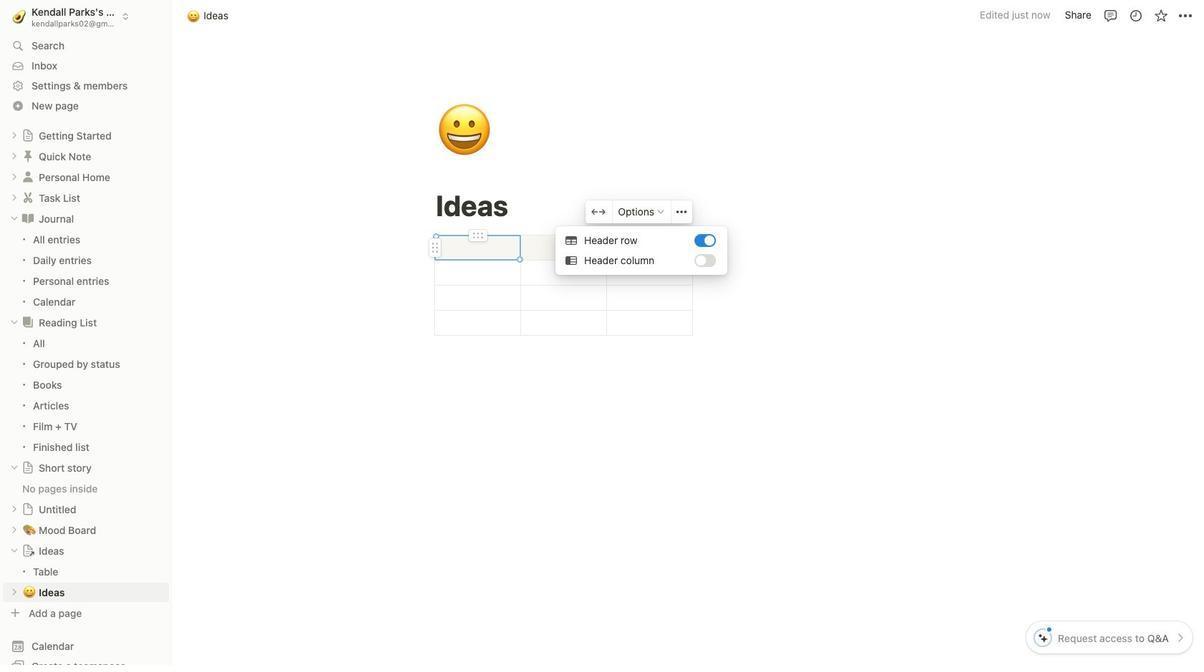 Task type: vqa. For each thing, say whether or not it's contained in the screenshot.
first Open image from the bottom of the page
no



Task type: describe. For each thing, give the bounding box(es) containing it.
1 group from the top
[[0, 229, 172, 312]]



Task type: locate. For each thing, give the bounding box(es) containing it.
group
[[0, 229, 172, 312], [0, 333, 172, 458]]

favorite image
[[1154, 8, 1168, 23]]

0 vertical spatial group
[[0, 229, 172, 312]]

1 vertical spatial group
[[0, 333, 172, 458]]

🥑 image
[[12, 7, 26, 25]]

😀 image
[[187, 8, 200, 24]]

change page icon image
[[21, 212, 35, 226], [21, 316, 35, 330], [22, 462, 34, 475], [22, 545, 34, 558]]

2 group from the top
[[0, 333, 172, 458]]

comments image
[[1104, 8, 1118, 23]]

updates image
[[1129, 8, 1143, 23]]

😀 image
[[437, 95, 492, 168]]



